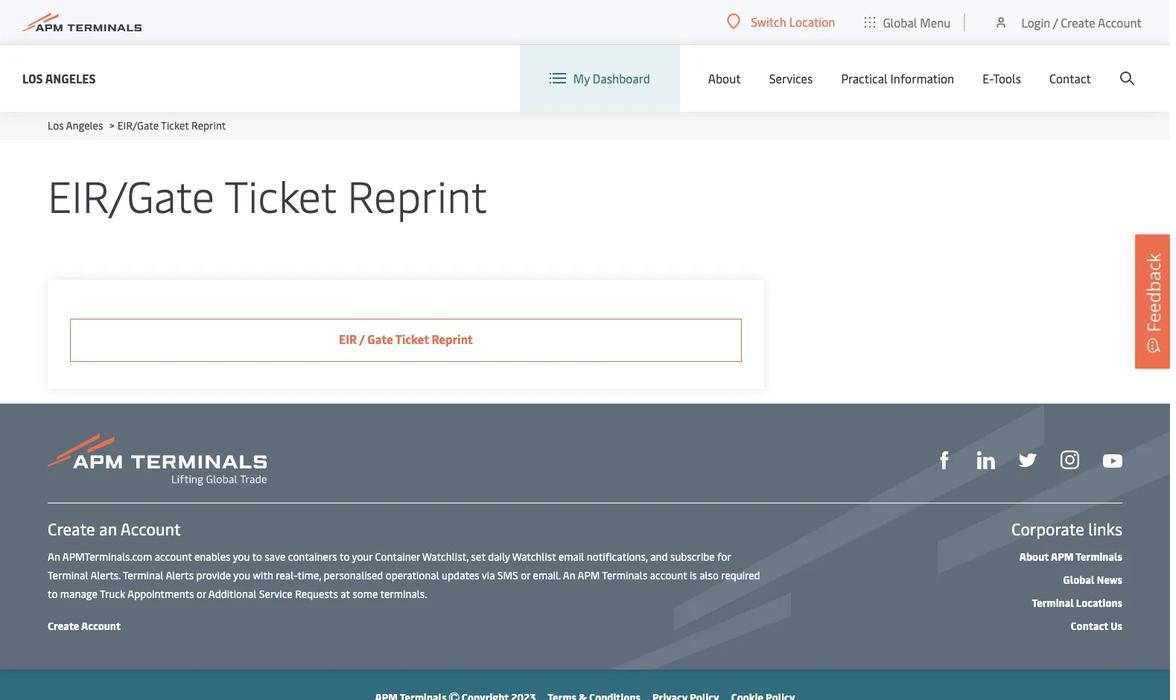 Task type: locate. For each thing, give the bounding box(es) containing it.
account up alerts
[[155, 550, 192, 564]]

you
[[233, 550, 250, 564], [234, 569, 251, 583]]

e-
[[983, 70, 994, 86]]

login / create account
[[1022, 14, 1143, 30]]

your
[[352, 550, 373, 564]]

about left services
[[709, 70, 741, 86]]

0 vertical spatial an
[[48, 550, 60, 564]]

0 horizontal spatial or
[[197, 587, 206, 601]]

1 vertical spatial or
[[197, 587, 206, 601]]

0 vertical spatial contact
[[1050, 70, 1092, 86]]

1 vertical spatial los angeles link
[[48, 119, 103, 133]]

1 horizontal spatial about
[[1020, 550, 1050, 564]]

0 horizontal spatial global
[[884, 14, 918, 30]]

0 vertical spatial you
[[233, 550, 250, 564]]

/
[[1054, 14, 1059, 30], [360, 331, 365, 347]]

apm down email
[[578, 569, 600, 583]]

eir/gate
[[118, 119, 159, 133], [48, 165, 215, 224]]

1 horizontal spatial terminals
[[1076, 550, 1123, 564]]

watchlist,
[[423, 550, 469, 564]]

0 horizontal spatial an
[[48, 550, 60, 564]]

0 vertical spatial reprint
[[192, 119, 226, 133]]

1 horizontal spatial /
[[1054, 14, 1059, 30]]

or right sms
[[521, 569, 531, 583]]

twitter image
[[1020, 452, 1038, 470]]

terminal locations
[[1033, 596, 1123, 610]]

1 horizontal spatial los
[[48, 119, 64, 133]]

for
[[718, 550, 731, 564]]

e-tools
[[983, 70, 1022, 86]]

/ right eir
[[360, 331, 365, 347]]

or down provide
[[197, 587, 206, 601]]

an
[[48, 550, 60, 564], [563, 569, 576, 583]]

links
[[1089, 518, 1123, 540]]

1 vertical spatial angeles
[[66, 119, 103, 133]]

sms
[[498, 569, 519, 583]]

1 vertical spatial eir/gate
[[48, 165, 215, 224]]

create account
[[48, 619, 121, 634]]

1 horizontal spatial ticket
[[225, 165, 337, 224]]

apm down corporate links
[[1052, 550, 1074, 564]]

0 vertical spatial terminals
[[1076, 550, 1123, 564]]

about down corporate
[[1020, 550, 1050, 564]]

1 horizontal spatial apm
[[1052, 550, 1074, 564]]

0 horizontal spatial /
[[360, 331, 365, 347]]

1 vertical spatial global
[[1064, 573, 1095, 587]]

youtube image
[[1104, 455, 1123, 468]]

appointments
[[128, 587, 194, 601]]

eir/gate right the >
[[118, 119, 159, 133]]

contact
[[1050, 70, 1092, 86], [1071, 619, 1109, 634]]

global for global menu
[[884, 14, 918, 30]]

1 vertical spatial /
[[360, 331, 365, 347]]

ticket inside eir  / gate ticket reprint link
[[396, 331, 429, 347]]

contact for contact us
[[1071, 619, 1109, 634]]

2 vertical spatial create
[[48, 619, 79, 634]]

eir  / gate ticket reprint
[[339, 331, 473, 347]]

an left apmterminals.com
[[48, 550, 60, 564]]

0 vertical spatial angeles
[[45, 70, 96, 86]]

global
[[884, 14, 918, 30], [1064, 573, 1095, 587]]

terminals up the global news link
[[1076, 550, 1123, 564]]

us
[[1111, 619, 1123, 634]]

eir/gate ticket reprint
[[48, 165, 488, 224]]

global news
[[1064, 573, 1123, 587]]

0 horizontal spatial terminals
[[603, 569, 648, 583]]

corporate links
[[1012, 518, 1123, 540]]

practical information
[[842, 70, 955, 86]]

terminal locations link
[[1033, 596, 1123, 610]]

instagram link
[[1061, 450, 1080, 470]]

/ for login
[[1054, 14, 1059, 30]]

1 vertical spatial terminals
[[603, 569, 648, 583]]

0 horizontal spatial terminal
[[48, 569, 88, 583]]

0 horizontal spatial ticket
[[161, 119, 189, 133]]

1 horizontal spatial account
[[650, 569, 688, 583]]

1 vertical spatial contact
[[1071, 619, 1109, 634]]

enables
[[194, 550, 231, 564]]

los for los angeles > eir/gate ticket reprint
[[48, 119, 64, 133]]

global up terminal locations link
[[1064, 573, 1095, 587]]

ticket
[[161, 119, 189, 133], [225, 165, 337, 224], [396, 331, 429, 347]]

to left 'your'
[[340, 550, 350, 564]]

0 vertical spatial /
[[1054, 14, 1059, 30]]

to
[[252, 550, 262, 564], [340, 550, 350, 564], [48, 587, 58, 601]]

at
[[341, 587, 350, 601]]

about for about apm terminals
[[1020, 550, 1050, 564]]

eir/gate down los angeles > eir/gate ticket reprint
[[48, 165, 215, 224]]

manage
[[60, 587, 98, 601]]

contact for contact
[[1050, 70, 1092, 86]]

1 vertical spatial los
[[48, 119, 64, 133]]

to left save
[[252, 550, 262, 564]]

account
[[1099, 14, 1143, 30], [121, 518, 181, 540], [81, 619, 121, 634]]

eir
[[339, 331, 357, 347]]

1 horizontal spatial global
[[1064, 573, 1095, 587]]

terminal up manage
[[48, 569, 88, 583]]

angeles for los angeles > eir/gate ticket reprint
[[66, 119, 103, 133]]

0 horizontal spatial los
[[22, 70, 43, 86]]

2 vertical spatial account
[[81, 619, 121, 634]]

an down email
[[563, 569, 576, 583]]

1 vertical spatial ticket
[[225, 165, 337, 224]]

los angeles > eir/gate ticket reprint
[[48, 119, 226, 133]]

create down manage
[[48, 619, 79, 634]]

terminals
[[1076, 550, 1123, 564], [603, 569, 648, 583]]

terminal down global news
[[1033, 596, 1075, 610]]

switch location
[[751, 13, 836, 30]]

1 vertical spatial you
[[234, 569, 251, 583]]

create left an at the bottom left of page
[[48, 518, 95, 540]]

my
[[574, 70, 590, 86]]

is
[[690, 569, 697, 583]]

news
[[1098, 573, 1123, 587]]

/ right login
[[1054, 14, 1059, 30]]

account down and
[[650, 569, 688, 583]]

los angeles link
[[22, 69, 96, 88], [48, 119, 103, 133]]

feedback button
[[1136, 235, 1171, 369]]

subscribe
[[671, 550, 715, 564]]

2 horizontal spatial ticket
[[396, 331, 429, 347]]

/ for eir
[[360, 331, 365, 347]]

0 vertical spatial about
[[709, 70, 741, 86]]

create right login
[[1062, 14, 1096, 30]]

global for global news
[[1064, 573, 1095, 587]]

information
[[891, 70, 955, 86]]

1 vertical spatial create
[[48, 518, 95, 540]]

los
[[22, 70, 43, 86], [48, 119, 64, 133]]

about apm terminals link
[[1020, 550, 1123, 564]]

terminal
[[48, 569, 88, 583], [123, 569, 164, 583], [1033, 596, 1075, 610]]

about
[[709, 70, 741, 86], [1020, 550, 1050, 564]]

services
[[770, 70, 813, 86]]

0 horizontal spatial apm
[[578, 569, 600, 583]]

0 horizontal spatial about
[[709, 70, 741, 86]]

1 vertical spatial apm
[[578, 569, 600, 583]]

los angeles
[[22, 70, 96, 86]]

required
[[722, 569, 761, 583]]

0 vertical spatial los
[[22, 70, 43, 86]]

alerts
[[166, 569, 194, 583]]

2 vertical spatial reprint
[[432, 331, 473, 347]]

global left menu
[[884, 14, 918, 30]]

create
[[1062, 14, 1096, 30], [48, 518, 95, 540], [48, 619, 79, 634]]

you right enables
[[233, 550, 250, 564]]

0 vertical spatial global
[[884, 14, 918, 30]]

account
[[155, 550, 192, 564], [650, 569, 688, 583]]

contact us
[[1071, 619, 1123, 634]]

to left manage
[[48, 587, 58, 601]]

dashboard
[[593, 70, 651, 86]]

1 vertical spatial account
[[121, 518, 181, 540]]

0 vertical spatial apm
[[1052, 550, 1074, 564]]

reprint
[[192, 119, 226, 133], [348, 165, 488, 224], [432, 331, 473, 347]]

apm inside an apmterminals.com account enables you to save containers to your container watchlist, set daily watchlist email notifications, and subscribe for terminal alerts. terminal alerts provide you with real-time, personalised operational updates via sms or email. an apm terminals account is also required to manage truck appointments or additional service requests at some terminals.
[[578, 569, 600, 583]]

angeles
[[45, 70, 96, 86], [66, 119, 103, 133]]

1 horizontal spatial an
[[563, 569, 576, 583]]

0 vertical spatial or
[[521, 569, 531, 583]]

1 vertical spatial about
[[1020, 550, 1050, 564]]

you up additional on the bottom of page
[[234, 569, 251, 583]]

contact down login / create account link
[[1050, 70, 1092, 86]]

terminal up appointments
[[123, 569, 164, 583]]

0 horizontal spatial to
[[48, 587, 58, 601]]

global inside button
[[884, 14, 918, 30]]

apm
[[1052, 550, 1074, 564], [578, 569, 600, 583]]

contact us link
[[1071, 619, 1123, 634]]

0 vertical spatial ticket
[[161, 119, 189, 133]]

contact down locations
[[1071, 619, 1109, 634]]

2 vertical spatial ticket
[[396, 331, 429, 347]]

0 vertical spatial account
[[155, 550, 192, 564]]

operational
[[386, 569, 440, 583]]

1 horizontal spatial or
[[521, 569, 531, 583]]

terminals down "notifications,"
[[603, 569, 648, 583]]



Task type: vqa. For each thing, say whether or not it's contained in the screenshot.
"on"
no



Task type: describe. For each thing, give the bounding box(es) containing it.
and
[[651, 550, 668, 564]]

instagram image
[[1061, 451, 1080, 470]]

0 vertical spatial create
[[1062, 14, 1096, 30]]

1 vertical spatial reprint
[[348, 165, 488, 224]]

also
[[700, 569, 719, 583]]

time,
[[298, 569, 321, 583]]

additional
[[209, 587, 257, 601]]

locations
[[1077, 596, 1123, 610]]

location
[[790, 13, 836, 30]]

gate
[[368, 331, 393, 347]]

services button
[[770, 45, 813, 112]]

about button
[[709, 45, 741, 112]]

terminals.
[[380, 587, 427, 601]]

about apm terminals
[[1020, 550, 1123, 564]]

email.
[[533, 569, 561, 583]]

alerts.
[[91, 569, 121, 583]]

an apmterminals.com account enables you to save containers to your container watchlist, set daily watchlist email notifications, and subscribe for terminal alerts. terminal alerts provide you with real-time, personalised operational updates via sms or email. an apm terminals account is also required to manage truck appointments or additional service requests at some terminals.
[[48, 550, 761, 601]]

tools
[[994, 70, 1022, 86]]

an
[[99, 518, 117, 540]]

create an account
[[48, 518, 181, 540]]

1 vertical spatial account
[[650, 569, 688, 583]]

menu
[[921, 14, 951, 30]]

linkedin image
[[978, 452, 996, 470]]

global news link
[[1064, 573, 1123, 587]]

feedback
[[1142, 253, 1166, 332]]

los for los angeles
[[22, 70, 43, 86]]

terminals inside an apmterminals.com account enables you to save containers to your container watchlist, set daily watchlist email notifications, and subscribe for terminal alerts. terminal alerts provide you with real-time, personalised operational updates via sms or email. an apm terminals account is also required to manage truck appointments or additional service requests at some terminals.
[[603, 569, 648, 583]]

switch location button
[[728, 13, 836, 30]]

some
[[353, 587, 378, 601]]

corporate
[[1012, 518, 1085, 540]]

switch
[[751, 13, 787, 30]]

angeles for los angeles
[[45, 70, 96, 86]]

eir  / gate ticket reprint link
[[70, 319, 742, 362]]

2 horizontal spatial to
[[340, 550, 350, 564]]

contact button
[[1050, 45, 1092, 112]]

my dashboard
[[574, 70, 651, 86]]

real-
[[276, 569, 298, 583]]

apmterminals.com
[[62, 550, 152, 564]]

requests
[[295, 587, 338, 601]]

create for create account
[[48, 619, 79, 634]]

set
[[472, 550, 486, 564]]

0 vertical spatial account
[[1099, 14, 1143, 30]]

with
[[253, 569, 273, 583]]

practical
[[842, 70, 888, 86]]

0 horizontal spatial account
[[155, 550, 192, 564]]

service
[[259, 587, 293, 601]]

shape link
[[936, 450, 954, 470]]

create account link
[[48, 619, 121, 634]]

0 vertical spatial los angeles link
[[22, 69, 96, 88]]

linkedin__x28_alt_x29__3_ link
[[978, 450, 996, 470]]

global menu
[[884, 14, 951, 30]]

save
[[265, 550, 286, 564]]

container
[[375, 550, 420, 564]]

global menu button
[[851, 0, 966, 44]]

1 vertical spatial an
[[563, 569, 576, 583]]

0 vertical spatial eir/gate
[[118, 119, 159, 133]]

email
[[559, 550, 585, 564]]

about for about
[[709, 70, 741, 86]]

personalised
[[324, 569, 383, 583]]

login / create account link
[[995, 0, 1143, 44]]

containers
[[288, 550, 337, 564]]

login
[[1022, 14, 1051, 30]]

practical information button
[[842, 45, 955, 112]]

my dashboard button
[[550, 45, 651, 112]]

via
[[482, 569, 495, 583]]

2 horizontal spatial terminal
[[1033, 596, 1075, 610]]

provide
[[196, 569, 231, 583]]

facebook image
[[936, 452, 954, 470]]

e-tools button
[[983, 45, 1022, 112]]

daily
[[488, 550, 510, 564]]

updates
[[442, 569, 480, 583]]

notifications,
[[587, 550, 648, 564]]

fill 44 link
[[1020, 450, 1038, 470]]

1 horizontal spatial terminal
[[123, 569, 164, 583]]

truck
[[100, 587, 125, 601]]

apmt footer logo image
[[48, 434, 267, 486]]

>
[[109, 119, 115, 133]]

watchlist
[[513, 550, 556, 564]]

1 horizontal spatial to
[[252, 550, 262, 564]]

create for create an account
[[48, 518, 95, 540]]

you tube link
[[1104, 451, 1123, 469]]



